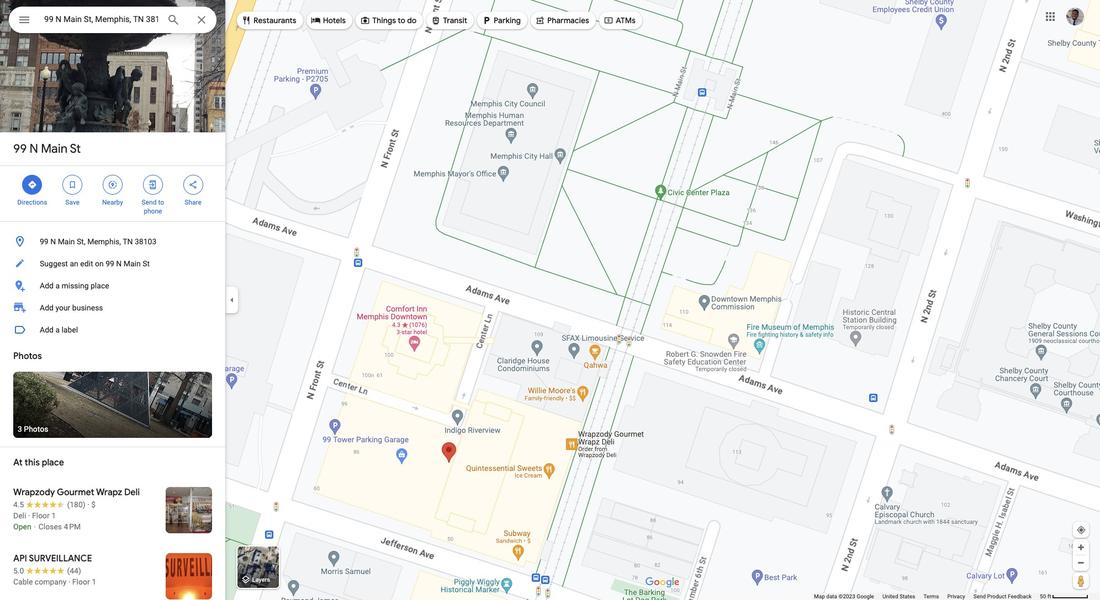 Task type: vqa. For each thing, say whether or not it's contained in the screenshot.
La mer beach icon
no



Task type: locate. For each thing, give the bounding box(es) containing it.
wrapzody
[[13, 488, 55, 499]]

99 N Main St, Memphis, TN 38103 field
[[9, 7, 216, 33]]

2 horizontal spatial 99
[[106, 260, 114, 268]]

1 vertical spatial add
[[40, 304, 54, 313]]

0 vertical spatial ·
[[87, 501, 89, 510]]

99
[[13, 141, 27, 157], [40, 237, 48, 246], [106, 260, 114, 268]]

directions
[[17, 199, 47, 207]]

add a label button
[[0, 319, 225, 341]]

google
[[857, 594, 874, 600]]

2 horizontal spatial n
[[116, 260, 122, 268]]

actions for 99 n main st region
[[0, 166, 225, 221]]

add down suggest
[[40, 282, 54, 290]]

2 vertical spatial 99
[[106, 260, 114, 268]]

1 horizontal spatial place
[[91, 282, 109, 290]]

0 vertical spatial send
[[142, 199, 157, 207]]

2 add from the top
[[40, 304, 54, 313]]

0 vertical spatial floor
[[32, 512, 50, 521]]

1 vertical spatial 99
[[40, 237, 48, 246]]

 things to do
[[360, 14, 417, 26]]

show your location image
[[1076, 526, 1086, 536]]

add for add a label
[[40, 326, 54, 335]]

99 n main st, memphis, tn 38103
[[40, 237, 156, 246]]

99 up suggest
[[40, 237, 48, 246]]

1 horizontal spatial deli
[[124, 488, 140, 499]]

united
[[882, 594, 898, 600]]

main for st
[[41, 141, 67, 157]]

2 vertical spatial add
[[40, 326, 54, 335]]

1 vertical spatial main
[[58, 237, 75, 246]]

do
[[407, 15, 417, 25]]

send
[[142, 199, 157, 207], [974, 594, 986, 600]]

 restaurants
[[241, 14, 296, 26]]

n right on
[[116, 260, 122, 268]]

deli right wrapz
[[124, 488, 140, 499]]

0 horizontal spatial send
[[142, 199, 157, 207]]

surveillance
[[29, 554, 92, 565]]

photos right 3
[[24, 425, 48, 434]]

1 vertical spatial st
[[143, 260, 150, 268]]

0 horizontal spatial st
[[70, 141, 81, 157]]

api
[[13, 554, 27, 565]]

add a missing place
[[40, 282, 109, 290]]

main
[[41, 141, 67, 157], [58, 237, 75, 246], [124, 260, 141, 268]]

1 horizontal spatial to
[[398, 15, 405, 25]]

3 add from the top
[[40, 326, 54, 335]]

united states
[[882, 594, 915, 600]]

1 vertical spatial send
[[974, 594, 986, 600]]

99 n main st
[[13, 141, 81, 157]]

· up the open
[[28, 512, 30, 521]]

0 vertical spatial main
[[41, 141, 67, 157]]

price: inexpensive image
[[91, 501, 96, 510]]

n up the  in the left top of the page
[[30, 141, 38, 157]]

transit
[[443, 15, 467, 25]]

to up phone
[[158, 199, 164, 207]]

terms
[[924, 594, 939, 600]]

1 vertical spatial ·
[[28, 512, 30, 521]]

photos
[[13, 351, 42, 362], [24, 425, 48, 434]]

1 vertical spatial n
[[50, 237, 56, 246]]

united states button
[[882, 594, 915, 601]]

1 vertical spatial 1
[[92, 578, 96, 587]]

edit
[[80, 260, 93, 268]]

closes
[[39, 523, 62, 532]]

1 vertical spatial floor
[[72, 578, 90, 587]]

0 vertical spatial a
[[55, 282, 60, 290]]

zoom in image
[[1077, 544, 1085, 552]]

hotels
[[323, 15, 346, 25]]

0 vertical spatial add
[[40, 282, 54, 290]]

send for send to phone
[[142, 199, 157, 207]]

cable
[[13, 578, 33, 587]]

deli inside deli · floor 1 open ⋅ closes 4 pm
[[13, 512, 26, 521]]

floor down (44)
[[72, 578, 90, 587]]

$
[[91, 501, 96, 510]]

1 horizontal spatial st
[[143, 260, 150, 268]]

to left do
[[398, 15, 405, 25]]

feedback
[[1008, 594, 1032, 600]]

1 horizontal spatial n
[[50, 237, 56, 246]]

send inside send to phone
[[142, 199, 157, 207]]

a left missing
[[55, 282, 60, 290]]

0 horizontal spatial ·
[[28, 512, 30, 521]]

 button
[[9, 7, 40, 35]]

2 horizontal spatial ·
[[87, 501, 89, 510]]

floor inside deli · floor 1 open ⋅ closes 4 pm
[[32, 512, 50, 521]]

1 vertical spatial deli
[[13, 512, 26, 521]]

footer
[[814, 594, 1040, 601]]

deli
[[124, 488, 140, 499], [13, 512, 26, 521]]

send left product
[[974, 594, 986, 600]]


[[360, 14, 370, 26]]

1 inside deli · floor 1 open ⋅ closes 4 pm
[[52, 512, 56, 521]]

google account: leeland pitt  
(leeland.pitt@adept.ai) image
[[1066, 8, 1084, 25]]

floor up ⋅
[[32, 512, 50, 521]]

place right 'this'
[[42, 458, 64, 469]]

add left label
[[40, 326, 54, 335]]

38103
[[135, 237, 156, 246]]

st up the 
[[70, 141, 81, 157]]

send up phone
[[142, 199, 157, 207]]

50 ft button
[[1040, 594, 1089, 600]]

1 vertical spatial place
[[42, 458, 64, 469]]

1 horizontal spatial 99
[[40, 237, 48, 246]]

n
[[30, 141, 38, 157], [50, 237, 56, 246], [116, 260, 122, 268]]

1 horizontal spatial 1
[[92, 578, 96, 587]]

4 pm
[[64, 523, 81, 532]]

add left your
[[40, 304, 54, 313]]

1 a from the top
[[55, 282, 60, 290]]

map
[[814, 594, 825, 600]]

st down 38103
[[143, 260, 150, 268]]

add a label
[[40, 326, 78, 335]]

n for 99 n main st
[[30, 141, 38, 157]]

collapse side panel image
[[226, 294, 238, 307]]

(44)
[[67, 567, 81, 576]]

product
[[987, 594, 1007, 600]]

add for add your business
[[40, 304, 54, 313]]

place down on
[[91, 282, 109, 290]]

send product feedback button
[[974, 594, 1032, 601]]

to inside send to phone
[[158, 199, 164, 207]]

50
[[1040, 594, 1046, 600]]

1 horizontal spatial send
[[974, 594, 986, 600]]

1 horizontal spatial floor
[[72, 578, 90, 587]]

0 horizontal spatial place
[[42, 458, 64, 469]]

1 add from the top
[[40, 282, 54, 290]]

0 vertical spatial n
[[30, 141, 38, 157]]


[[188, 179, 198, 191]]

99 up directions
[[13, 141, 27, 157]]

0 horizontal spatial to
[[158, 199, 164, 207]]

None field
[[44, 13, 158, 26]]

5.0 stars 44 reviews image
[[13, 566, 81, 577]]

0 vertical spatial 1
[[52, 512, 56, 521]]

send product feedback
[[974, 594, 1032, 600]]

99 right on
[[106, 260, 114, 268]]

parking
[[494, 15, 521, 25]]

©2023
[[839, 594, 855, 600]]

zoom out image
[[1077, 559, 1085, 568]]

1 down surveillance
[[92, 578, 96, 587]]

0 horizontal spatial floor
[[32, 512, 50, 521]]

1 vertical spatial to
[[158, 199, 164, 207]]

0 vertical spatial to
[[398, 15, 405, 25]]

0 horizontal spatial n
[[30, 141, 38, 157]]

1 vertical spatial photos
[[24, 425, 48, 434]]

0 vertical spatial place
[[91, 282, 109, 290]]

photos inside button
[[24, 425, 48, 434]]

· down (44)
[[68, 578, 70, 587]]

5.0
[[13, 567, 24, 576]]

99 inside 99 n main st, memphis, tn 38103 button
[[40, 237, 48, 246]]

deli down 4.5
[[13, 512, 26, 521]]

0 horizontal spatial 1
[[52, 512, 56, 521]]

· left price: inexpensive icon
[[87, 501, 89, 510]]

0 vertical spatial deli
[[124, 488, 140, 499]]

n up suggest
[[50, 237, 56, 246]]

99 for 99 n main st
[[13, 141, 27, 157]]

this
[[25, 458, 40, 469]]

0 horizontal spatial 99
[[13, 141, 27, 157]]

send to phone
[[142, 199, 164, 215]]

2 vertical spatial ·
[[68, 578, 70, 587]]

place
[[91, 282, 109, 290], [42, 458, 64, 469]]

99 for 99 n main st, memphis, tn 38103
[[40, 237, 48, 246]]

open
[[13, 523, 31, 532]]

deli · floor 1 open ⋅ closes 4 pm
[[13, 512, 81, 532]]

1 up closes at the left bottom
[[52, 512, 56, 521]]

0 vertical spatial 99
[[13, 141, 27, 157]]

a left label
[[55, 326, 60, 335]]

footer containing map data ©2023 google
[[814, 594, 1040, 601]]

2 a from the top
[[55, 326, 60, 335]]

gourmet
[[57, 488, 94, 499]]

0 horizontal spatial deli
[[13, 512, 26, 521]]

on
[[95, 260, 104, 268]]

a for label
[[55, 326, 60, 335]]

2 vertical spatial n
[[116, 260, 122, 268]]

place inside button
[[91, 282, 109, 290]]

photos down add a label
[[13, 351, 42, 362]]

1 vertical spatial a
[[55, 326, 60, 335]]

n inside 99 n main st, memphis, tn 38103 button
[[50, 237, 56, 246]]

send inside button
[[974, 594, 986, 600]]

add your business
[[40, 304, 103, 313]]

 transit
[[431, 14, 467, 26]]

to
[[398, 15, 405, 25], [158, 199, 164, 207]]

terms button
[[924, 594, 939, 601]]



Task type: describe. For each thing, give the bounding box(es) containing it.
add a missing place button
[[0, 275, 225, 297]]


[[431, 14, 441, 26]]

share
[[185, 199, 202, 207]]

footer inside google maps element
[[814, 594, 1040, 601]]

0 vertical spatial photos
[[13, 351, 42, 362]]

add your business link
[[0, 297, 225, 319]]


[[27, 179, 37, 191]]


[[108, 179, 118, 191]]

3 photos button
[[13, 372, 212, 439]]

privacy button
[[947, 594, 965, 601]]


[[535, 14, 545, 26]]

api surveillance
[[13, 554, 92, 565]]

cable company · floor 1
[[13, 578, 96, 587]]

4.5
[[13, 501, 24, 510]]

st,
[[77, 237, 85, 246]]

layers
[[252, 577, 270, 584]]

add for add a missing place
[[40, 282, 54, 290]]


[[311, 14, 321, 26]]

suggest an edit on 99 n main st
[[40, 260, 150, 268]]

company
[[35, 578, 66, 587]]

nearby
[[102, 199, 123, 207]]

tn
[[123, 237, 133, 246]]

data
[[826, 594, 837, 600]]

2 vertical spatial main
[[124, 260, 141, 268]]

things
[[372, 15, 396, 25]]

0 vertical spatial st
[[70, 141, 81, 157]]

99 n main st, memphis, tn 38103 button
[[0, 231, 225, 253]]

wrapz
[[96, 488, 122, 499]]

states
[[900, 594, 915, 600]]

save
[[65, 199, 80, 207]]

map data ©2023 google
[[814, 594, 874, 600]]

atms
[[616, 15, 636, 25]]

st inside button
[[143, 260, 150, 268]]

send for send product feedback
[[974, 594, 986, 600]]


[[67, 179, 77, 191]]

main for st,
[[58, 237, 75, 246]]

label
[[62, 326, 78, 335]]


[[148, 179, 158, 191]]


[[18, 12, 31, 28]]

pharmacies
[[547, 15, 589, 25]]

3 photos
[[18, 425, 48, 434]]

none field inside '99 n main st, memphis, tn 38103' field
[[44, 13, 158, 26]]

show street view coverage image
[[1073, 573, 1089, 590]]

a for missing
[[55, 282, 60, 290]]

· $
[[87, 501, 96, 510]]

suggest
[[40, 260, 68, 268]]

suggest an edit on 99 n main st button
[[0, 253, 225, 275]]

your
[[55, 304, 70, 313]]

 atms
[[604, 14, 636, 26]]

wrapzody gourmet wrapz deli
[[13, 488, 140, 499]]

business
[[72, 304, 103, 313]]

99 inside suggest an edit on 99 n main st button
[[106, 260, 114, 268]]


[[482, 14, 492, 26]]

50 ft
[[1040, 594, 1051, 600]]

at this place
[[13, 458, 64, 469]]

 parking
[[482, 14, 521, 26]]

privacy
[[947, 594, 965, 600]]

phone
[[144, 208, 162, 215]]

memphis,
[[87, 237, 121, 246]]

at
[[13, 458, 23, 469]]

missing
[[62, 282, 89, 290]]

ft
[[1048, 594, 1051, 600]]

99 n main st main content
[[0, 0, 225, 601]]

to inside  things to do
[[398, 15, 405, 25]]

 search field
[[9, 7, 216, 35]]

 hotels
[[311, 14, 346, 26]]

3
[[18, 425, 22, 434]]

⋅
[[33, 523, 37, 532]]


[[604, 14, 614, 26]]

n inside suggest an edit on 99 n main st button
[[116, 260, 122, 268]]

google maps element
[[0, 0, 1100, 601]]

 pharmacies
[[535, 14, 589, 26]]

n for 99 n main st, memphis, tn 38103
[[50, 237, 56, 246]]

1 horizontal spatial ·
[[68, 578, 70, 587]]

· inside deli · floor 1 open ⋅ closes 4 pm
[[28, 512, 30, 521]]

an
[[70, 260, 78, 268]]

restaurants
[[253, 15, 296, 25]]

4.5 stars 180 reviews image
[[13, 500, 85, 511]]

(180)
[[67, 501, 85, 510]]


[[241, 14, 251, 26]]



